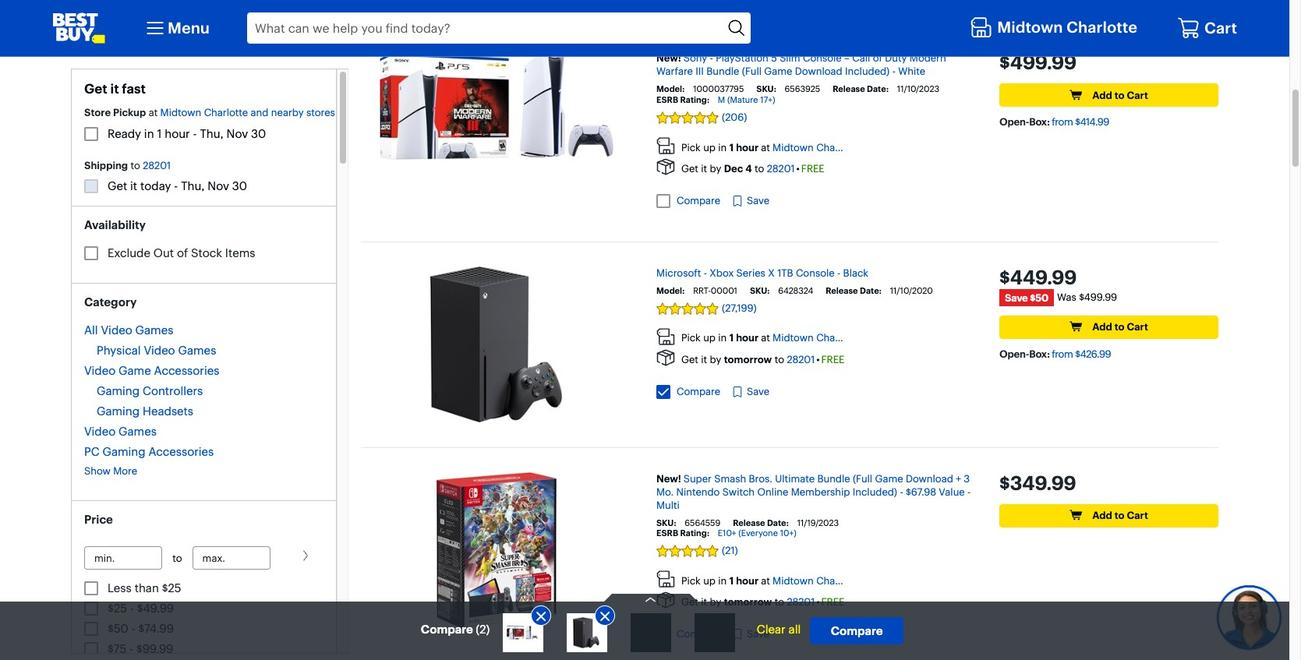 Task type: describe. For each thing, give the bounding box(es) containing it.
warfare
[[657, 65, 693, 77]]

2 add from the top
[[1093, 320, 1113, 333]]

11/10/2023
[[897, 84, 940, 95]]

items
[[225, 246, 255, 261]]

call
[[852, 52, 871, 64]]

add for $499.99
[[1093, 89, 1113, 101]]

super
[[684, 472, 712, 485]]

video up the physical
[[101, 323, 132, 338]]

17+)
[[760, 94, 775, 105]]

get it by dec 4 to 28201 • free
[[682, 162, 825, 175]]

category
[[84, 295, 137, 310]]

cart for get it by tomorrow to 28201 • free
[[1127, 320, 1148, 333]]

1 vertical spatial accessories
[[149, 444, 214, 459]]

in for (21)
[[718, 574, 727, 587]]

included) inside sony - playstation 5 slim console – call of duty modern warfare iii bundle (full game download included) - white
[[845, 65, 890, 77]]

midtown charlotte button for $499.99
[[773, 141, 861, 153]]

rrt-
[[693, 285, 711, 296]]

was
[[1057, 291, 1077, 303]]

exclude out of stock items link
[[108, 246, 255, 261]]

slim
[[780, 52, 801, 64]]

open-box: from $414.99
[[1000, 116, 1110, 128]]

- right $75 on the bottom left
[[129, 641, 133, 656]]

price
[[84, 512, 113, 527]]

store
[[84, 106, 111, 119]]

$75
[[108, 641, 126, 656]]

at for (21)
[[761, 574, 770, 587]]

1 vertical spatial console
[[796, 266, 835, 279]]

midtown charlotte
[[998, 17, 1138, 36]]

save button for $499.99
[[732, 193, 770, 209]]

from $414.99
[[1052, 116, 1110, 128]]

10+)
[[780, 528, 797, 539]]

$349.99
[[1000, 471, 1077, 495]]

get it by tomorrow to 28201 • free
[[682, 353, 845, 366]]

add to cart for $349.99
[[1093, 509, 1148, 521]]

1 horizontal spatial 30
[[251, 126, 266, 141]]

6564559
[[685, 517, 721, 528]]

0 vertical spatial thu,
[[200, 126, 224, 141]]

1 for (27,199)
[[730, 332, 734, 344]]

1 for (21)
[[730, 574, 734, 587]]

ready in 1 hour - thu, nov 30
[[108, 126, 266, 141]]

6428324
[[778, 285, 813, 296]]

$49.99
[[137, 601, 174, 616]]

smash
[[714, 472, 746, 485]]

availability
[[84, 218, 146, 233]]

date: for get it by dec 4 to 28201 • free
[[867, 84, 889, 95]]

0 vertical spatial gaming
[[97, 384, 140, 398]]

2 pick from the top
[[682, 332, 701, 344]]

cart inside 'link'
[[1205, 18, 1238, 37]]

$50 - $74.99 link
[[108, 621, 174, 636]]

membership
[[791, 485, 850, 498]]

e10+ (everyone 10+)
[[718, 528, 797, 539]]

up for $349.99
[[703, 574, 716, 587]]

open- for open-box: from $426.99
[[1000, 347, 1029, 360]]

charlotte for get it by tomorrow to 28201 • free
[[817, 332, 861, 344]]

midtown charlotte button
[[970, 13, 1142, 43]]

28201 right 4
[[767, 162, 795, 175]]

28201 button
[[143, 159, 171, 172]]

get it fast
[[84, 80, 146, 97]]

super smash bros. ultimate bundle (full game download + 3 mo. nintendo switch online membership included) - $67.98 value - multi link
[[657, 472, 971, 511]]

28201 down (27,199) link
[[787, 353, 815, 366]]

video down the physical
[[84, 363, 116, 378]]

rating for m
[[680, 94, 707, 105]]

charlotte for get it by dec 4 to 28201 • free
[[817, 141, 861, 153]]

compare tray element
[[0, 594, 1301, 660]]

m
[[718, 94, 725, 105]]

mo.
[[657, 485, 674, 498]]

$25 - $49.99
[[108, 601, 174, 616]]

remove from compare tray image
[[597, 609, 613, 625]]

game inside the all video games physical video games video game accessories gaming controllers gaming headsets video games pc gaming accessories show more
[[119, 363, 151, 378]]

pick up in 1 hour at midtown charlotte for $349.99
[[682, 574, 861, 587]]

Minimum Price text field
[[84, 546, 162, 570]]

)
[[486, 622, 490, 637]]

charlotte inside midtown charlotte dropdown button
[[1067, 17, 1138, 36]]

add to cart button for $349.99
[[1000, 504, 1219, 528]]

(27,199) link
[[657, 302, 975, 315]]

less
[[108, 581, 132, 595]]

1 vertical spatial free
[[822, 353, 845, 366]]

clear all button
[[757, 622, 801, 637]]

2 compare checkbox from the top
[[657, 385, 671, 399]]

store pickup at midtown charlotte and nearby stores
[[84, 106, 335, 119]]

it for get it by tomorrow to 28201 • free
[[701, 353, 707, 366]]

2 add to cart button from the top
[[1000, 315, 1219, 339]]

00001
[[711, 285, 738, 296]]

gaming controllers link
[[97, 384, 203, 398]]

compare for get it by dec 4 to 28201 • free
[[677, 194, 721, 207]]

save down the $449.99
[[1005, 291, 1028, 304]]

less than $25 link
[[108, 581, 181, 595]]

(21)
[[722, 544, 738, 557]]

microsoft - xbox series x 1tb console - black image
[[571, 618, 602, 649]]

pick for $499.99
[[682, 141, 701, 153]]

- left xbox
[[704, 266, 707, 279]]

release for get it by tomorrow to 28201 • free
[[826, 285, 858, 296]]

out
[[153, 246, 174, 261]]

2 up from the top
[[703, 332, 716, 344]]

2 vertical spatial release
[[733, 517, 765, 528]]

included) inside super smash bros. ultimate bundle (full game download + 3 mo. nintendo switch online membership included) - $67.98 value - multi
[[853, 485, 898, 498]]

: for m (mature 17+)
[[707, 94, 710, 105]]

sony - playstation 5 slim console – call of duty modern warfare iii bundle (full game download included) - white link
[[657, 52, 946, 77]]

new! for $499.99
[[657, 52, 681, 64]]

1000037795
[[693, 84, 744, 95]]

1 horizontal spatial $25
[[162, 581, 181, 595]]

get for get it by tomorrow to 28201 • free
[[682, 353, 699, 366]]

2 vertical spatial release date:
[[733, 517, 789, 528]]

0 vertical spatial nov
[[227, 126, 248, 141]]

in right ready
[[144, 126, 154, 141]]

video up "video game accessories" link
[[144, 343, 175, 358]]

add to cart button for $499.99
[[1000, 84, 1219, 107]]

save button for $349.99
[[732, 627, 770, 643]]

get for get it by tomorrow to
[[682, 596, 699, 608]]

m (mature 17+) link
[[718, 94, 775, 105]]

new! for $349.99
[[657, 472, 681, 485]]

at for (27,199)
[[761, 332, 770, 344]]

dec
[[724, 162, 743, 175]]

game inside super smash bros. ultimate bundle (full game download + 3 mo. nintendo switch online membership included) - $67.98 value - multi
[[875, 472, 903, 485]]

0 vertical spatial games
[[135, 323, 173, 338]]

0 vertical spatial •
[[797, 162, 800, 175]]

release for get it by dec 4 to 28201 • free
[[833, 84, 865, 95]]

compare ( 2 )
[[421, 622, 490, 637]]

hour for (21)
[[736, 574, 759, 587]]

microsoft - xbox series x 1tb console - black link
[[657, 266, 869, 279]]

esrb rating : for m
[[657, 94, 710, 105]]

2 vertical spatial free
[[822, 596, 845, 608]]

(206)
[[722, 111, 747, 123]]

get for get it by dec 4 to 28201 • free
[[682, 162, 699, 175]]

exclude out of stock items
[[108, 246, 255, 261]]

- down duty
[[893, 65, 896, 77]]

sony - playstation 5 slim console – marvel's spider-man 2 bundle (full game download included) - white image
[[507, 618, 538, 649]]

model: for (206)
[[657, 84, 685, 95]]

clear all
[[757, 622, 801, 637]]

add for $349.99
[[1093, 509, 1113, 521]]

$25 - $49.99 link
[[108, 601, 174, 616]]

compared items element
[[503, 606, 751, 653]]

2 vertical spatial sku:
[[657, 517, 676, 528]]

28201 up today
[[143, 159, 171, 171]]

duty
[[885, 52, 907, 64]]

series
[[737, 266, 766, 279]]

microsoft - xbox series x 1tb console - black - front_zoom image
[[430, 266, 562, 422]]

it for get it by dec 4 to 28201 • free
[[701, 162, 707, 175]]

in for (27,199)
[[718, 332, 727, 344]]

compare left '('
[[421, 622, 473, 637]]

0 vertical spatial $499.99
[[1000, 51, 1077, 74]]

2 vertical spatial date:
[[767, 517, 789, 528]]

$25 - $49.99 checkbox
[[84, 602, 98, 616]]

tomorrow for (27,199)
[[724, 353, 772, 366]]

in for (206)
[[718, 141, 727, 153]]

(everyone
[[739, 528, 778, 539]]

it for get it by tomorrow to
[[701, 596, 707, 608]]

pc
[[84, 444, 99, 459]]

show less compare details image
[[645, 594, 657, 606]]

playstation
[[716, 52, 769, 64]]

compare for get it by tomorrow to
[[677, 628, 721, 640]]

compare link
[[810, 618, 904, 645]]

save for get it by tomorrow to
[[747, 628, 770, 640]]

video games link
[[84, 424, 157, 439]]

1 vertical spatial $50
[[108, 621, 128, 636]]

Type to search. Navigate forward to hear suggestions text field
[[247, 12, 724, 44]]

shipping to 28201
[[84, 159, 171, 171]]

Less than $25 checkbox
[[84, 581, 98, 595]]

get for get it today - thu, nov 30
[[108, 179, 127, 194]]

e10+ (everyone 10+) link
[[718, 528, 797, 539]]

midtown for get it by tomorrow to
[[773, 574, 814, 587]]

open- for open-box: from $414.99
[[1000, 116, 1029, 128]]

$75 - $99.99 checkbox
[[84, 642, 98, 656]]

m (mature 17+)
[[718, 94, 775, 105]]

1 up 28201 button
[[157, 126, 162, 141]]

1 horizontal spatial $499.99
[[1079, 291, 1118, 303]]

midtown charlotte button for $349.99
[[773, 574, 861, 587]]

microsoft
[[657, 266, 701, 279]]

less than $25
[[108, 581, 181, 595]]

x
[[768, 266, 775, 279]]

- left black
[[837, 266, 841, 279]]

esrb for e10+
[[657, 528, 678, 539]]

2 add to cart from the top
[[1093, 320, 1148, 333]]

ready
[[108, 126, 141, 141]]

iii
[[696, 65, 704, 77]]

it for get it today - thu, nov 30
[[130, 179, 137, 194]]

pick up in 1 hour at midtown charlotte for $499.99
[[682, 141, 861, 153]]

white
[[899, 65, 926, 77]]

1 vertical spatial 30
[[232, 179, 247, 194]]

it for get it fast
[[110, 80, 119, 97]]

all video games physical video games video game accessories gaming controllers gaming headsets video games pc gaming accessories show more
[[84, 323, 219, 477]]

ultimate
[[775, 472, 815, 485]]



Task type: locate. For each thing, give the bounding box(es) containing it.
hour up get it by tomorrow to 28201 • free
[[736, 332, 759, 344]]

1 vertical spatial :
[[707, 528, 710, 539]]

2 esrb rating : from the top
[[657, 528, 710, 539]]

2 vertical spatial games
[[119, 424, 157, 439]]

1 vertical spatial new!
[[657, 472, 681, 485]]

1 vertical spatial add to cart
[[1093, 320, 1148, 333]]

1 down (27,199)
[[730, 332, 734, 344]]

xbox
[[710, 266, 734, 279]]

hour for (27,199)
[[736, 332, 759, 344]]

rating for e10+
[[680, 528, 707, 539]]

save down get it by dec 4 to 28201 • free
[[747, 194, 770, 207]]

pickup
[[113, 106, 146, 119]]

• up compare link
[[817, 596, 820, 608]]

sku: down microsoft - xbox series x 1tb console - black "link" on the top
[[750, 285, 770, 296]]

(21) link
[[657, 544, 975, 557]]

console inside sony - playstation 5 slim console – call of duty modern warfare iii bundle (full game download included) - white
[[803, 52, 842, 64]]

bundle inside super smash bros. ultimate bundle (full game download + 3 mo. nintendo switch online membership included) - $67.98 value - multi
[[818, 472, 850, 485]]

2 open- from the top
[[1000, 347, 1029, 360]]

midtown charlotte button
[[773, 141, 861, 153], [773, 332, 861, 344], [773, 574, 861, 587]]

release date: down black
[[826, 285, 882, 296]]

0 vertical spatial of
[[873, 52, 883, 64]]

bundle up membership
[[818, 472, 850, 485]]

$50 down the $449.99
[[1030, 291, 1049, 304]]

1 new! from the top
[[657, 52, 681, 64]]

add to cart for $499.99
[[1093, 89, 1148, 101]]

show more button
[[84, 465, 137, 478]]

11/19/2023
[[797, 517, 839, 528]]

at right 'pickup'
[[149, 106, 158, 119]]

midtown charlotte button down (206) link
[[773, 141, 861, 153]]

in down (27,199)
[[718, 332, 727, 344]]

0 vertical spatial bundle
[[707, 65, 740, 77]]

compare checkbox for $499.99
[[657, 194, 671, 208]]

pick down rrt-
[[682, 332, 701, 344]]

switch
[[723, 485, 755, 498]]

date: for get it by tomorrow to 28201 • free
[[860, 285, 882, 296]]

2 vertical spatial compare checkbox
[[657, 628, 671, 642]]

get left dec
[[682, 162, 699, 175]]

6563925
[[785, 84, 821, 95]]

0 horizontal spatial $50
[[108, 621, 128, 636]]

save down get it by tomorrow to 28201 • free
[[747, 385, 770, 398]]

0 vertical spatial $50
[[1030, 291, 1049, 304]]

2 vertical spatial •
[[817, 596, 820, 608]]

0 horizontal spatial bundle
[[707, 65, 740, 77]]

release date: for get it by dec 4 to 28201 • free
[[833, 84, 889, 95]]

3 by from the top
[[710, 596, 721, 608]]

download up 6563925
[[795, 65, 843, 77]]

download inside super smash bros. ultimate bundle (full game download + 3 mo. nintendo switch online membership included) - $67.98 value - multi
[[906, 472, 954, 485]]

best buy help human beacon image
[[1216, 584, 1282, 651]]

0 vertical spatial tomorrow
[[724, 353, 772, 366]]

midtown for get it by tomorrow to 28201 • free
[[773, 332, 814, 344]]

1 midtown charlotte button from the top
[[773, 141, 861, 153]]

release date: for get it by tomorrow to 28201 • free
[[826, 285, 882, 296]]

esrb rating : for e10+
[[657, 528, 710, 539]]

compare for get it by tomorrow to 28201 • free
[[677, 385, 721, 398]]

bundle inside sony - playstation 5 slim console – call of duty modern warfare iii bundle (full game download included) - white
[[707, 65, 740, 77]]

2 by from the top
[[710, 353, 721, 366]]

Compare checkbox
[[657, 194, 671, 208], [657, 385, 671, 399], [657, 628, 671, 642]]

Ready in 1 hour - Thu, Nov 30 checkbox
[[84, 127, 98, 141]]

(full inside super smash bros. ultimate bundle (full game download + 3 mo. nintendo switch online membership included) - $67.98 value - multi
[[853, 472, 873, 485]]

1 add to cart from the top
[[1093, 89, 1148, 101]]

download inside sony - playstation 5 slim console – call of duty modern warfare iii bundle (full game download included) - white
[[795, 65, 843, 77]]

save button
[[732, 193, 770, 209], [732, 384, 770, 400], [732, 627, 770, 643]]

remove from compare tray image
[[533, 609, 549, 625]]

compare checkbox for $349.99
[[657, 628, 671, 642]]

• right 4
[[797, 162, 800, 175]]

1 vertical spatial open-
[[1000, 347, 1029, 360]]

tomorrow for (21)
[[724, 596, 772, 608]]

microsoft - xbox series x 1tb console - black
[[657, 266, 869, 279]]

2 : from the top
[[707, 528, 710, 539]]

midtown inside dropdown button
[[998, 17, 1063, 36]]

1 vertical spatial sku:
[[750, 285, 770, 296]]

by for $349.99
[[710, 596, 721, 608]]

(mature
[[728, 94, 758, 105]]

at up get it by dec 4 to 28201 • free
[[761, 141, 770, 153]]

$499.99 down midtown charlotte dropdown button
[[1000, 51, 1077, 74]]

e10+
[[718, 528, 737, 539]]

controllers
[[143, 384, 203, 398]]

$99.99
[[136, 641, 173, 656]]

save button down get it by tomorrow to 28201 • free
[[732, 384, 770, 400]]

3 pick from the top
[[682, 574, 701, 587]]

esrb rating : down warfare
[[657, 94, 710, 105]]

compare down get it by tomorrow to 28201 • free
[[677, 385, 721, 398]]

- down "3"
[[968, 485, 971, 498]]

compare down get it by dec 4 to 28201 • free
[[677, 194, 721, 207]]

1 by from the top
[[710, 162, 721, 175]]

30 up items
[[232, 179, 247, 194]]

2 esrb from the top
[[657, 528, 678, 539]]

today
[[140, 179, 171, 194]]

2 vertical spatial gaming
[[103, 444, 146, 459]]

2 model: from the top
[[657, 285, 685, 296]]

save for get it by tomorrow to 28201 • free
[[747, 385, 770, 398]]

- down store pickup at midtown charlotte and nearby stores
[[193, 126, 197, 141]]

hour up 4
[[736, 141, 759, 153]]

0 vertical spatial accessories
[[154, 363, 219, 378]]

1tb
[[778, 266, 793, 279]]

it left fast
[[110, 80, 119, 97]]

model: down microsoft
[[657, 285, 685, 296]]

1 vertical spatial release date:
[[826, 285, 882, 296]]

physical video games link
[[97, 343, 216, 358]]

28201 button for 28201
[[767, 162, 795, 175]]

• free
[[817, 596, 845, 608]]

$67.98
[[906, 485, 937, 498]]

2 new! from the top
[[657, 472, 681, 485]]

multi
[[657, 499, 680, 511]]

bestbuy.com image
[[52, 12, 105, 44]]

1 vertical spatial games
[[178, 343, 216, 358]]

clear
[[757, 622, 786, 637]]

0 vertical spatial box:
[[1029, 116, 1050, 128]]

cart for get it by tomorrow to
[[1127, 509, 1148, 521]]

1 esrb rating : from the top
[[657, 94, 710, 105]]

1 pick up in 1 hour at midtown charlotte from the top
[[682, 141, 861, 153]]

free up compare link
[[822, 596, 845, 608]]

video up pc
[[84, 424, 116, 439]]

get for get it fast
[[84, 80, 107, 97]]

release date: down call
[[833, 84, 889, 95]]

0 vertical spatial game
[[764, 65, 793, 77]]

1 vertical spatial box:
[[1029, 347, 1050, 360]]

0 vertical spatial add to cart
[[1093, 89, 1148, 101]]

up
[[703, 141, 716, 153], [703, 332, 716, 344], [703, 574, 716, 587]]

1 horizontal spatial download
[[906, 472, 954, 485]]

release date: down "online"
[[733, 517, 789, 528]]

get down rrt-
[[682, 353, 699, 366]]

0 vertical spatial free
[[802, 162, 825, 175]]

1 vertical spatial tomorrow
[[724, 596, 772, 608]]

4
[[746, 162, 752, 175]]

1 vertical spatial thu,
[[181, 179, 205, 194]]

tomorrow
[[724, 353, 772, 366], [724, 596, 772, 608]]

1 for (206)
[[730, 141, 734, 153]]

1 vertical spatial •
[[817, 353, 820, 366]]

0 vertical spatial add
[[1093, 89, 1113, 101]]

1 vertical spatial nov
[[208, 179, 229, 194]]

console up 6428324 at right
[[796, 266, 835, 279]]

- up $75 - $99.99 at the left
[[131, 621, 135, 636]]

in up get it by tomorrow to
[[718, 574, 727, 587]]

5
[[771, 52, 777, 64]]

3 add from the top
[[1093, 509, 1113, 521]]

release
[[833, 84, 865, 95], [826, 285, 858, 296], [733, 517, 765, 528]]

super smash bros. ultimate bundle (full game download + 3 mo. nintendo switch online membership included) - $67.98 value - multi - front_zoom image
[[436, 472, 556, 628]]

it down rrt-
[[701, 353, 707, 366]]

add to cart button
[[1000, 84, 1219, 107], [1000, 315, 1219, 339], [1000, 504, 1219, 528]]

date: down call
[[867, 84, 889, 95]]

1 save button from the top
[[732, 193, 770, 209]]

headsets
[[143, 404, 193, 419]]

apply price range image
[[300, 549, 312, 562]]

rating left m
[[680, 94, 707, 105]]

date: down black
[[860, 285, 882, 296]]

modern
[[910, 52, 946, 64]]

cart
[[1205, 18, 1238, 37], [1127, 89, 1148, 101], [1127, 320, 1148, 333], [1127, 509, 1148, 521]]

1 vertical spatial download
[[906, 472, 954, 485]]

it left today
[[130, 179, 137, 194]]

up up get it by dec 4 to 28201 • free
[[703, 141, 716, 153]]

game
[[764, 65, 793, 77], [119, 363, 151, 378], [875, 472, 903, 485]]

video game accessories link
[[84, 363, 219, 378]]

0 vertical spatial date:
[[867, 84, 889, 95]]

1 vertical spatial esrb
[[657, 528, 678, 539]]

1 vertical spatial save button
[[732, 384, 770, 400]]

cart icon image
[[1177, 16, 1201, 40]]

: left m
[[707, 94, 710, 105]]

1 vertical spatial bundle
[[818, 472, 850, 485]]

$50 - $74.99 checkbox
[[84, 622, 98, 636]]

Exclude Out of Stock Items checkbox
[[84, 246, 98, 261]]

box: for from $414.99
[[1029, 116, 1050, 128]]

0 vertical spatial pick up in 1 hour at midtown charlotte
[[682, 141, 861, 153]]

tomorrow down (27,199)
[[724, 353, 772, 366]]

all
[[84, 323, 98, 338]]

sku:
[[757, 84, 776, 95], [750, 285, 770, 296], [657, 517, 676, 528]]

2 vertical spatial midtown charlotte button
[[773, 574, 861, 587]]

0 vertical spatial $25
[[162, 581, 181, 595]]

rrt-00001
[[693, 285, 738, 296]]

0 vertical spatial included)
[[845, 65, 890, 77]]

hour
[[165, 126, 190, 141], [736, 141, 759, 153], [736, 332, 759, 344], [736, 574, 759, 587]]

0 vertical spatial :
[[707, 94, 710, 105]]

0 vertical spatial release
[[833, 84, 865, 95]]

- right sony at the right top of the page
[[710, 52, 713, 64]]

at for (206)
[[761, 141, 770, 153]]

$75 - $99.99
[[108, 641, 173, 656]]

games down gaming headsets link
[[119, 424, 157, 439]]

0 vertical spatial model:
[[657, 84, 685, 95]]

release down switch
[[733, 517, 765, 528]]

1 vertical spatial 28201 button
[[787, 353, 815, 366]]

black
[[843, 266, 869, 279]]

get it today - thu, nov 30
[[108, 179, 247, 194]]

2 pick up in 1 hour at midtown charlotte from the top
[[682, 332, 861, 344]]

accessories down headsets
[[149, 444, 214, 459]]

it left dec
[[701, 162, 707, 175]]

1 esrb from the top
[[657, 94, 678, 105]]

1 up dec
[[730, 141, 734, 153]]

hour up get it by tomorrow to
[[736, 574, 759, 587]]

1 vertical spatial $25
[[108, 601, 127, 616]]

save for get it by dec 4 to 28201 • free
[[747, 194, 770, 207]]

date: down "online"
[[767, 517, 789, 528]]

menu button
[[143, 16, 210, 41]]

3 midtown charlotte button from the top
[[773, 574, 861, 587]]

: for e10+ (everyone 10+)
[[707, 528, 710, 539]]

3 pick up in 1 hour at midtown charlotte from the top
[[682, 574, 861, 587]]

(full inside sony - playstation 5 slim console – call of duty modern warfare iii bundle (full game download included) - white
[[742, 65, 762, 77]]

midtown for get it by dec 4 to 28201 • free
[[773, 141, 814, 153]]

esrb
[[657, 94, 678, 105], [657, 528, 678, 539]]

save $50
[[1005, 291, 1049, 304]]

1 open- from the top
[[1000, 116, 1029, 128]]

game inside sony - playstation 5 slim console – call of duty modern warfare iii bundle (full game download included) - white
[[764, 65, 793, 77]]

pick up in 1 hour at midtown charlotte up get it by dec 4 to 28201 • free
[[682, 141, 861, 153]]

3 save button from the top
[[732, 627, 770, 643]]

2 vertical spatial by
[[710, 596, 721, 608]]

0 vertical spatial compare checkbox
[[657, 194, 671, 208]]

- right today
[[174, 179, 178, 194]]

esrb rating : down multi
[[657, 528, 710, 539]]

show
[[84, 465, 111, 477]]

1 vertical spatial pick up in 1 hour at midtown charlotte
[[682, 332, 861, 344]]

1 rating from the top
[[680, 94, 707, 105]]

0 vertical spatial 28201 button
[[767, 162, 795, 175]]

all video games link
[[84, 323, 216, 338]]

was $499.99
[[1057, 291, 1118, 303]]

0 vertical spatial rating
[[680, 94, 707, 105]]

esrb down multi
[[657, 528, 678, 539]]

2 box: from the top
[[1029, 347, 1050, 360]]

$25 right than
[[162, 581, 181, 595]]

$499.99 right was
[[1079, 291, 1118, 303]]

0 vertical spatial up
[[703, 141, 716, 153]]

1 horizontal spatial game
[[764, 65, 793, 77]]

gaming headsets link
[[97, 404, 193, 419]]

2 vertical spatial add to cart
[[1093, 509, 1148, 521]]

midtown
[[998, 17, 1063, 36], [160, 106, 201, 119], [773, 141, 814, 153], [773, 332, 814, 344], [773, 574, 814, 587]]

1 vertical spatial game
[[119, 363, 151, 378]]

pick up get it by tomorrow to
[[682, 574, 701, 587]]

3 up from the top
[[703, 574, 716, 587]]

0 vertical spatial midtown charlotte button
[[773, 141, 861, 153]]

midtown charlotte button up "• free"
[[773, 574, 861, 587]]

all
[[789, 622, 801, 637]]

rating
[[680, 94, 707, 105], [680, 528, 707, 539]]

1 horizontal spatial of
[[873, 52, 883, 64]]

get right show less compare details image
[[682, 596, 699, 608]]

0 vertical spatial open-
[[1000, 116, 1029, 128]]

1 vertical spatial rating
[[680, 528, 707, 539]]

it right show less compare details image
[[701, 596, 707, 608]]

sku: down 5
[[757, 84, 776, 95]]

28201 button down (27,199) link
[[787, 353, 815, 366]]

games up physical video games 'link'
[[135, 323, 173, 338]]

2 vertical spatial pick
[[682, 574, 701, 587]]

1 vertical spatial gaming
[[97, 404, 140, 419]]

2 horizontal spatial game
[[875, 472, 903, 485]]

pick for $349.99
[[682, 574, 701, 587]]

sku: for (206)
[[757, 84, 776, 95]]

Maximum Price text field
[[192, 546, 271, 570]]

1 vertical spatial pick
[[682, 332, 701, 344]]

3 add to cart button from the top
[[1000, 504, 1219, 528]]

sku: for (27,199)
[[750, 285, 770, 296]]

0 vertical spatial save button
[[732, 193, 770, 209]]

charlotte for get it by tomorrow to
[[817, 574, 861, 587]]

1 vertical spatial midtown charlotte button
[[773, 332, 861, 344]]

0 horizontal spatial of
[[177, 246, 188, 261]]

date:
[[867, 84, 889, 95], [860, 285, 882, 296], [767, 517, 789, 528]]

0 vertical spatial esrb rating :
[[657, 94, 710, 105]]

by right show less compare details image
[[710, 596, 721, 608]]

0 horizontal spatial $25
[[108, 601, 127, 616]]

hour for (206)
[[736, 141, 759, 153]]

download
[[795, 65, 843, 77], [906, 472, 954, 485]]

2 vertical spatial pick up in 1 hour at midtown charlotte
[[682, 574, 861, 587]]

nov
[[227, 126, 248, 141], [208, 179, 229, 194]]

sony - playstation 5 slim console – call of duty modern warfare iii bundle (full game download included) - white - front_zoom image
[[379, 52, 613, 160]]

• down (27,199) link
[[817, 353, 820, 366]]

sony - playstation 5 slim console – call of duty modern warfare iii bundle (full game download included) - white
[[657, 52, 946, 77]]

at
[[149, 106, 158, 119], [761, 141, 770, 153], [761, 332, 770, 344], [761, 574, 770, 587]]

28201
[[143, 159, 171, 171], [767, 162, 795, 175], [787, 353, 815, 366]]

Get it today - Thu, Nov 30 checkbox
[[84, 179, 98, 194]]

1 horizontal spatial bundle
[[818, 472, 850, 485]]

(206) link
[[657, 111, 975, 124]]

gaming
[[97, 384, 140, 398], [97, 404, 140, 419], [103, 444, 146, 459]]

1 add from the top
[[1093, 89, 1113, 101]]

of right call
[[873, 52, 883, 64]]

2 rating from the top
[[680, 528, 707, 539]]

0 vertical spatial sku:
[[757, 84, 776, 95]]

-
[[710, 52, 713, 64], [893, 65, 896, 77], [193, 126, 197, 141], [174, 179, 178, 194], [704, 266, 707, 279], [837, 266, 841, 279], [900, 485, 904, 498], [968, 485, 971, 498], [130, 601, 134, 616], [131, 621, 135, 636], [129, 641, 133, 656]]

model: down warfare
[[657, 84, 685, 95]]

0 horizontal spatial 30
[[232, 179, 247, 194]]

0 vertical spatial 30
[[251, 126, 266, 141]]

0 vertical spatial release date:
[[833, 84, 889, 95]]

1 vertical spatial add
[[1093, 320, 1113, 333]]

1 vertical spatial by
[[710, 353, 721, 366]]

thu, right today
[[181, 179, 205, 194]]

+
[[956, 472, 961, 485]]

of inside sony - playstation 5 slim console – call of duty modern warfare iii bundle (full game download included) - white
[[873, 52, 883, 64]]

esrb down warfare
[[657, 94, 678, 105]]

1 pick from the top
[[682, 141, 701, 153]]

of
[[873, 52, 883, 64], [177, 246, 188, 261]]

physical
[[97, 343, 141, 358]]

: left e10+ at the right of the page
[[707, 528, 710, 539]]

box: for from $426.99
[[1029, 347, 1050, 360]]

included) down call
[[845, 65, 890, 77]]

1 vertical spatial up
[[703, 332, 716, 344]]

hour up 28201 button
[[165, 126, 190, 141]]

at up get it by tomorrow to 28201 • free
[[761, 332, 770, 344]]

3
[[964, 472, 970, 485]]

1 vertical spatial esrb rating :
[[657, 528, 710, 539]]

0 horizontal spatial (full
[[742, 65, 762, 77]]

more
[[113, 465, 137, 477]]

game down 5
[[764, 65, 793, 77]]

(27,199)
[[722, 302, 757, 314]]

1 vertical spatial compare checkbox
[[657, 385, 671, 399]]

0 vertical spatial esrb
[[657, 94, 678, 105]]

0 vertical spatial console
[[803, 52, 842, 64]]

up for $499.99
[[703, 141, 716, 153]]

compare down get it by tomorrow to
[[677, 628, 721, 640]]

1
[[157, 126, 162, 141], [730, 141, 734, 153], [730, 332, 734, 344], [730, 574, 734, 587]]

at up get it by tomorrow to
[[761, 574, 770, 587]]

2 midtown charlotte button from the top
[[773, 332, 861, 344]]

stores
[[306, 106, 335, 119]]

sony
[[684, 52, 707, 64]]

online
[[758, 485, 789, 498]]

0 vertical spatial by
[[710, 162, 721, 175]]

save left all
[[747, 628, 770, 640]]

compare down "• free"
[[831, 624, 883, 639]]

pick up in 1 hour at midtown charlotte
[[682, 141, 861, 153], [682, 332, 861, 344], [682, 574, 861, 587]]

cart for get it by dec 4 to 28201 • free
[[1127, 89, 1148, 101]]

tomorrow up clear
[[724, 596, 772, 608]]

pick up in 1 hour at midtown charlotte up get it by tomorrow to
[[682, 574, 861, 587]]

0 vertical spatial download
[[795, 65, 843, 77]]

1 tomorrow from the top
[[724, 353, 772, 366]]

1 box: from the top
[[1029, 116, 1050, 128]]

28201 button right 4
[[767, 162, 795, 175]]

- up $50 - $74.99
[[130, 601, 134, 616]]

game up gaming controllers link
[[119, 363, 151, 378]]

$50 up $75 on the bottom left
[[108, 621, 128, 636]]

3 add to cart from the top
[[1093, 509, 1148, 521]]

$499.99
[[1000, 51, 1077, 74], [1079, 291, 1118, 303]]

midtown charlotte and nearby stores button
[[160, 106, 335, 119]]

1 vertical spatial release
[[826, 285, 858, 296]]

by for $499.99
[[710, 162, 721, 175]]

open-box: from $426.99
[[1000, 347, 1111, 360]]

3 compare checkbox from the top
[[657, 628, 671, 642]]

1 model: from the top
[[657, 84, 685, 95]]

bundle
[[707, 65, 740, 77], [818, 472, 850, 485]]

0 vertical spatial new!
[[657, 52, 681, 64]]

fast
[[122, 80, 146, 97]]

exclude
[[108, 246, 150, 261]]

model: for (27,199)
[[657, 285, 685, 296]]

esrb for m
[[657, 94, 678, 105]]

1 add to cart button from the top
[[1000, 84, 1219, 107]]

nov down ready in 1 hour - thu, nov 30
[[208, 179, 229, 194]]

0 horizontal spatial game
[[119, 363, 151, 378]]

0 horizontal spatial $499.99
[[1000, 51, 1077, 74]]

$74.99
[[138, 621, 174, 636]]

28201 button for •
[[787, 353, 815, 366]]

1 up from the top
[[703, 141, 716, 153]]

1 up get it by tomorrow to
[[730, 574, 734, 587]]

1 : from the top
[[707, 94, 710, 105]]

1 vertical spatial date:
[[860, 285, 882, 296]]

- left $67.98
[[900, 485, 904, 498]]

free down (206) link
[[802, 162, 825, 175]]

1 compare checkbox from the top
[[657, 194, 671, 208]]

30
[[251, 126, 266, 141], [232, 179, 247, 194]]

2 save button from the top
[[732, 384, 770, 400]]

2 tomorrow from the top
[[724, 596, 772, 608]]

free down (27,199) link
[[822, 353, 845, 366]]

1 horizontal spatial $50
[[1030, 291, 1049, 304]]

get up "store"
[[84, 80, 107, 97]]



Task type: vqa. For each thing, say whether or not it's contained in the screenshot.
'Compton' dropdown button
no



